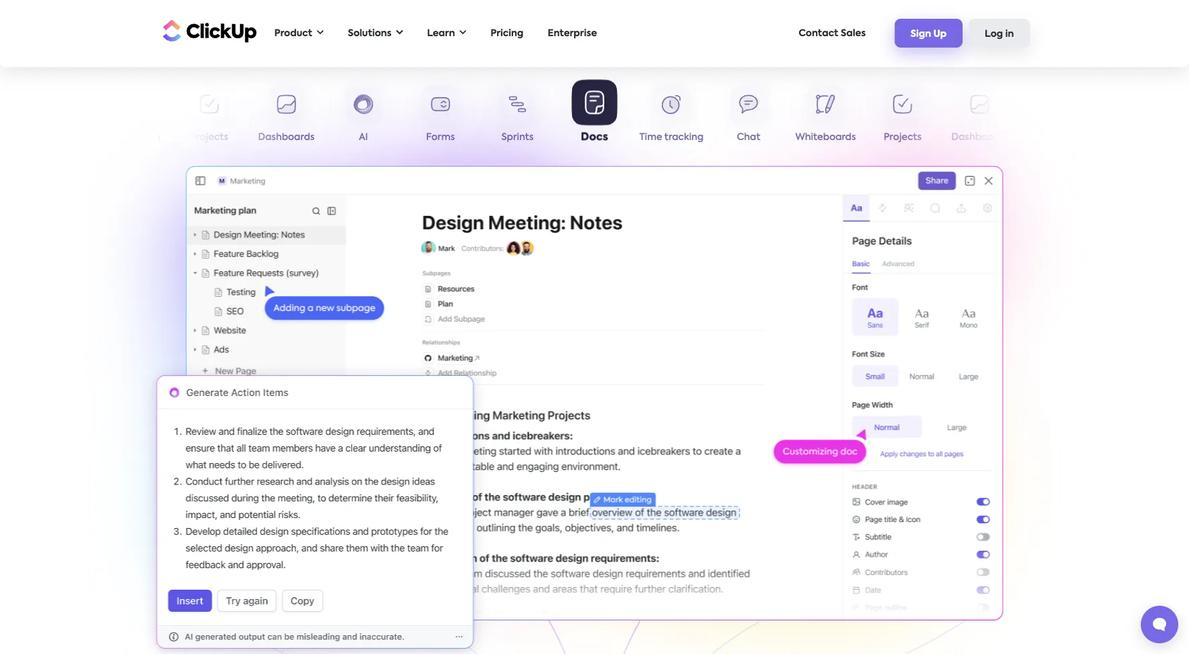 Task type: vqa. For each thing, say whether or not it's contained in the screenshot.
Descriptions
no



Task type: locate. For each thing, give the bounding box(es) containing it.
sign
[[911, 29, 932, 39]]

1 horizontal spatial dashboards button
[[942, 86, 1019, 148]]

ai button
[[325, 86, 402, 148]]

0 horizontal spatial whiteboards
[[102, 133, 163, 142]]

1 dashboards from the left
[[258, 133, 315, 142]]

time
[[640, 133, 663, 142]]

1 dashboards button from the left
[[248, 86, 325, 148]]

0 horizontal spatial dashboards button
[[248, 86, 325, 148]]

0 horizontal spatial whiteboards button
[[94, 86, 171, 148]]

docs button
[[556, 81, 633, 148]]

dashboards
[[258, 133, 315, 142], [952, 133, 1009, 142]]

0 horizontal spatial dashboards
[[258, 133, 315, 142]]

chat
[[737, 133, 761, 142]]

1 whiteboards button from the left
[[94, 86, 171, 148]]

whiteboards
[[102, 133, 163, 142], [796, 133, 856, 142]]

2 whiteboards from the left
[[796, 133, 856, 142]]

1 projects from the left
[[191, 133, 228, 142]]

1 horizontal spatial dashboards
[[952, 133, 1009, 142]]

tracking
[[665, 133, 704, 142]]

pricing
[[491, 28, 524, 38]]

contact
[[799, 28, 839, 38]]

projects button
[[171, 86, 248, 148], [865, 86, 942, 148]]

whiteboards button
[[94, 86, 171, 148], [788, 86, 865, 148]]

clickup image
[[159, 18, 257, 43]]

2 dashboards from the left
[[952, 133, 1009, 142]]

projects
[[191, 133, 228, 142], [884, 133, 922, 142]]

forms button
[[402, 86, 479, 148]]

up
[[934, 29, 947, 39]]

1 horizontal spatial whiteboards button
[[788, 86, 865, 148]]

dashboards for second dashboards button
[[952, 133, 1009, 142]]

solutions button
[[341, 19, 410, 47]]

2 whiteboards button from the left
[[788, 86, 865, 148]]

enterprise
[[548, 28, 597, 38]]

1 horizontal spatial projects button
[[865, 86, 942, 148]]

2 projects from the left
[[884, 133, 922, 142]]

1 horizontal spatial whiteboards
[[796, 133, 856, 142]]

log
[[985, 29, 1004, 39]]

2 dashboards button from the left
[[942, 86, 1019, 148]]

learn button
[[421, 19, 473, 47]]

sprints
[[502, 133, 534, 142]]

docs image
[[186, 166, 1004, 620], [139, 360, 491, 654]]

0 horizontal spatial projects button
[[171, 86, 248, 148]]

1 horizontal spatial projects
[[884, 133, 922, 142]]

sign up button
[[895, 19, 963, 47]]

dashboards button
[[248, 86, 325, 148], [942, 86, 1019, 148]]

product button
[[268, 19, 331, 47]]

projects for 2nd projects button from left
[[884, 133, 922, 142]]

log in
[[985, 29, 1015, 39]]

contact sales link
[[792, 19, 873, 47]]

0 horizontal spatial projects
[[191, 133, 228, 142]]



Task type: describe. For each thing, give the bounding box(es) containing it.
1 whiteboards from the left
[[102, 133, 163, 142]]

time tracking
[[640, 133, 704, 142]]

time tracking button
[[633, 86, 711, 148]]

log in link
[[969, 19, 1031, 47]]

sign up
[[911, 29, 947, 39]]

product
[[274, 28, 312, 38]]

chat button
[[711, 86, 788, 148]]

forms
[[426, 133, 455, 142]]

sprints button
[[479, 86, 556, 148]]

solutions
[[348, 28, 392, 38]]

enterprise link
[[541, 19, 604, 47]]

ai
[[359, 133, 368, 142]]

learn
[[427, 28, 455, 38]]

docs
[[581, 133, 609, 144]]

contact sales
[[799, 28, 866, 38]]

1 projects button from the left
[[171, 86, 248, 148]]

dashboards for 2nd dashboards button from the right
[[258, 133, 315, 142]]

2 projects button from the left
[[865, 86, 942, 148]]

projects for 2nd projects button from right
[[191, 133, 228, 142]]

sales
[[841, 28, 866, 38]]

in
[[1006, 29, 1015, 39]]

pricing link
[[484, 19, 531, 47]]



